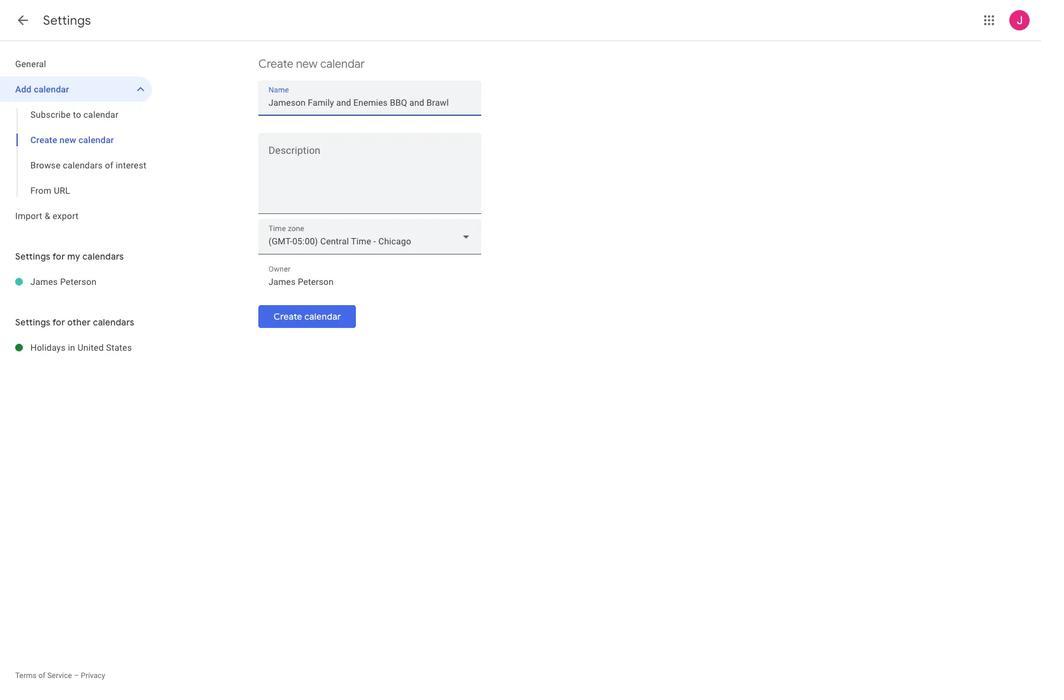 Task type: locate. For each thing, give the bounding box(es) containing it.
for
[[53, 251, 65, 262], [53, 317, 65, 328]]

terms of service link
[[15, 672, 72, 680]]

create
[[258, 57, 294, 71], [30, 135, 57, 145], [274, 311, 302, 322]]

None text field
[[269, 273, 471, 291]]

1 vertical spatial new
[[60, 135, 76, 145]]

None text field
[[269, 94, 471, 112], [258, 148, 482, 208], [269, 94, 471, 112], [258, 148, 482, 208]]

0 horizontal spatial of
[[38, 672, 45, 680]]

2 vertical spatial calendars
[[93, 317, 134, 328]]

2 vertical spatial create
[[274, 311, 302, 322]]

1 vertical spatial settings
[[15, 251, 51, 262]]

1 vertical spatial of
[[38, 672, 45, 680]]

from url
[[30, 186, 70, 196]]

go back image
[[15, 13, 30, 28]]

for left other
[[53, 317, 65, 328]]

0 vertical spatial create
[[258, 57, 294, 71]]

group containing subscribe to calendar
[[0, 102, 152, 203]]

1 for from the top
[[53, 251, 65, 262]]

0 vertical spatial of
[[105, 160, 113, 170]]

subscribe to calendar
[[30, 110, 119, 120]]

calendar inside tree item
[[34, 84, 69, 94]]

holidays in united states tree item
[[0, 335, 152, 360]]

1 horizontal spatial of
[[105, 160, 113, 170]]

from
[[30, 186, 51, 196]]

settings heading
[[43, 13, 91, 29]]

1 vertical spatial for
[[53, 317, 65, 328]]

privacy link
[[81, 672, 105, 680]]

0 vertical spatial for
[[53, 251, 65, 262]]

create inside group
[[30, 135, 57, 145]]

create new calendar
[[258, 57, 365, 71], [30, 135, 114, 145]]

0 vertical spatial calendars
[[63, 160, 103, 170]]

calendars
[[63, 160, 103, 170], [83, 251, 124, 262], [93, 317, 134, 328]]

of
[[105, 160, 113, 170], [38, 672, 45, 680]]

browse
[[30, 160, 61, 170]]

import & export
[[15, 211, 79, 221]]

1 vertical spatial create new calendar
[[30, 135, 114, 145]]

None field
[[258, 219, 482, 255]]

1 horizontal spatial new
[[296, 57, 318, 71]]

calendars for other
[[93, 317, 134, 328]]

new
[[296, 57, 318, 71], [60, 135, 76, 145]]

subscribe
[[30, 110, 71, 120]]

tree
[[0, 51, 152, 229]]

calendar
[[320, 57, 365, 71], [34, 84, 69, 94], [83, 110, 119, 120], [79, 135, 114, 145], [305, 311, 341, 322]]

settings for my calendars
[[15, 251, 124, 262]]

terms of service – privacy
[[15, 672, 105, 680]]

for left my in the left of the page
[[53, 251, 65, 262]]

0 vertical spatial settings
[[43, 13, 91, 29]]

holidays
[[30, 343, 66, 353]]

create inside button
[[274, 311, 302, 322]]

&
[[45, 211, 50, 221]]

of right terms
[[38, 672, 45, 680]]

1 vertical spatial create
[[30, 135, 57, 145]]

terms
[[15, 672, 37, 680]]

add calendar
[[15, 84, 69, 94]]

2 for from the top
[[53, 317, 65, 328]]

interest
[[116, 160, 146, 170]]

to
[[73, 110, 81, 120]]

1 vertical spatial calendars
[[83, 251, 124, 262]]

settings right go back image on the left top
[[43, 13, 91, 29]]

0 horizontal spatial create new calendar
[[30, 135, 114, 145]]

my
[[67, 251, 80, 262]]

privacy
[[81, 672, 105, 680]]

settings up james
[[15, 251, 51, 262]]

calendars right my in the left of the page
[[83, 251, 124, 262]]

settings for other calendars
[[15, 317, 134, 328]]

0 vertical spatial create new calendar
[[258, 57, 365, 71]]

group
[[0, 102, 152, 203]]

calendars up states
[[93, 317, 134, 328]]

for for other
[[53, 317, 65, 328]]

settings up the holidays at the left of page
[[15, 317, 51, 328]]

2 vertical spatial settings
[[15, 317, 51, 328]]

of left interest
[[105, 160, 113, 170]]

holidays in united states link
[[30, 335, 152, 360]]

settings
[[43, 13, 91, 29], [15, 251, 51, 262], [15, 317, 51, 328]]

browse calendars of interest
[[30, 160, 146, 170]]

0 horizontal spatial new
[[60, 135, 76, 145]]

calendars up the url
[[63, 160, 103, 170]]



Task type: describe. For each thing, give the bounding box(es) containing it.
general
[[15, 59, 46, 69]]

united
[[78, 343, 104, 353]]

calendars inside group
[[63, 160, 103, 170]]

james
[[30, 277, 58, 287]]

states
[[106, 343, 132, 353]]

new inside group
[[60, 135, 76, 145]]

export
[[53, 211, 79, 221]]

add calendar tree item
[[0, 77, 152, 102]]

holidays in united states
[[30, 343, 132, 353]]

james peterson
[[30, 277, 97, 287]]

calendars for my
[[83, 251, 124, 262]]

settings for settings for my calendars
[[15, 251, 51, 262]]

tree containing general
[[0, 51, 152, 229]]

settings for settings
[[43, 13, 91, 29]]

create calendar
[[274, 311, 341, 322]]

create calendar button
[[258, 302, 356, 332]]

service
[[47, 672, 72, 680]]

calendar inside button
[[305, 311, 341, 322]]

1 horizontal spatial create new calendar
[[258, 57, 365, 71]]

james peterson tree item
[[0, 269, 152, 295]]

in
[[68, 343, 75, 353]]

create for group containing subscribe to calendar
[[30, 135, 57, 145]]

add
[[15, 84, 32, 94]]

0 vertical spatial new
[[296, 57, 318, 71]]

url
[[54, 186, 70, 196]]

create for create calendar button
[[274, 311, 302, 322]]

other
[[67, 317, 91, 328]]

create new calendar inside group
[[30, 135, 114, 145]]

import
[[15, 211, 42, 221]]

peterson
[[60, 277, 97, 287]]

settings for settings for other calendars
[[15, 317, 51, 328]]

for for my
[[53, 251, 65, 262]]

–
[[74, 672, 79, 680]]



Task type: vqa. For each thing, say whether or not it's contained in the screenshot.
IMPORT & EXPORT
yes



